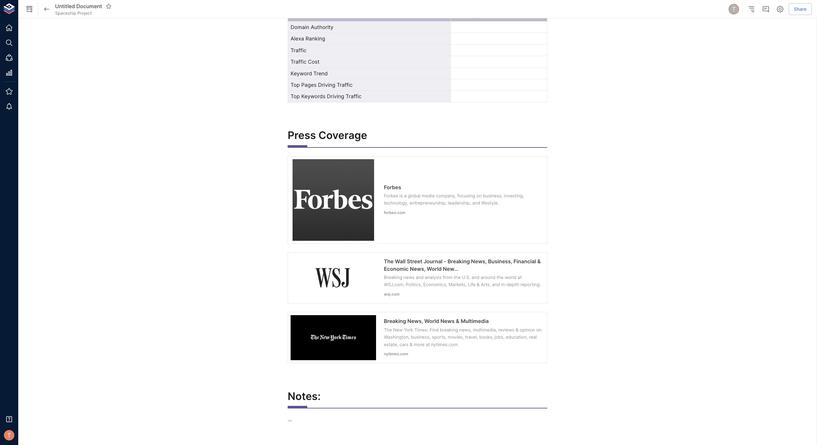 Task type: vqa. For each thing, say whether or not it's contained in the screenshot.


Task type: locate. For each thing, give the bounding box(es) containing it.
seo details
[[291, 12, 320, 19]]

0 horizontal spatial on
[[477, 193, 482, 198]]

and left in-
[[492, 282, 500, 287]]

wsj.com
[[384, 292, 400, 297]]

and up the 'politics,'
[[416, 275, 424, 280]]

wsj.com.
[[384, 282, 405, 287]]

the wall street journal - breaking news, business, financial & economic news, world new... breaking news and analysis from the u.s. and around the world at wsj.com. politics, economics, markets, life & arts, and in-depth reporting.
[[384, 258, 541, 287]]

wall
[[395, 258, 406, 265]]

news, up the around
[[471, 258, 487, 265]]

markets,
[[449, 282, 467, 287]]

share
[[794, 6, 807, 12]]

at right more
[[426, 342, 430, 347]]

forbes up technology,
[[384, 193, 398, 198]]

1 vertical spatial world
[[425, 318, 439, 325]]

seo
[[291, 12, 301, 19]]

education,
[[506, 335, 528, 340]]

the up in-
[[497, 275, 504, 280]]

domain authority
[[291, 24, 334, 30]]

1 vertical spatial top
[[291, 93, 300, 100]]

t button
[[728, 3, 741, 15], [2, 428, 16, 443]]

news
[[404, 275, 415, 280]]

leadership,
[[448, 201, 471, 206]]

entrepreneurship,
[[410, 201, 447, 206]]

life
[[468, 282, 476, 287]]

0 vertical spatial on
[[477, 193, 482, 198]]

breaking up new...
[[448, 258, 470, 265]]

estate,
[[384, 342, 398, 347]]

2 vertical spatial breaking
[[384, 318, 406, 325]]

at inside the wall street journal - breaking news, business, financial & economic news, world new... breaking news and analysis from the u.s. and around the world at wsj.com. politics, economics, markets, life & arts, and in-depth reporting.
[[518, 275, 522, 280]]

economics,
[[424, 282, 448, 287]]

business, down the "times:"
[[411, 335, 431, 340]]

march 20, 2020
[[453, 12, 493, 19]]

news,
[[471, 258, 487, 265], [410, 266, 426, 272], [408, 318, 423, 325]]

press
[[288, 129, 316, 142]]

untitled document
[[55, 3, 102, 9]]

0 vertical spatial the
[[384, 258, 394, 265]]

0 horizontal spatial at
[[426, 342, 430, 347]]

a
[[404, 193, 407, 198]]

the inside the wall street journal - breaking news, business, financial & economic news, world new... breaking news and analysis from the u.s. and around the world at wsj.com. politics, economics, markets, life & arts, and in-depth reporting.
[[384, 258, 394, 265]]

top down keyword
[[291, 82, 300, 88]]

traffic
[[291, 47, 307, 53], [291, 58, 307, 65], [337, 82, 353, 88], [346, 93, 362, 100]]

1 vertical spatial the
[[384, 327, 392, 332]]

forbes up is
[[384, 184, 401, 190]]

top pages driving traffic
[[291, 82, 353, 88]]

favorite image
[[106, 3, 112, 9]]

settings image
[[777, 5, 785, 13]]

the
[[384, 258, 394, 265], [384, 327, 392, 332]]

jobs,
[[495, 335, 505, 340]]

breaking up new
[[384, 318, 406, 325]]

comments image
[[762, 5, 770, 13]]

1 vertical spatial on
[[537, 327, 542, 332]]

and inside forbes forbes is a global media company, focusing on business, investing, technology, entrepreneurship, leadership, and lifestyle.
[[473, 201, 480, 206]]

real
[[529, 335, 537, 340]]

&
[[538, 258, 541, 265], [477, 282, 480, 287], [456, 318, 460, 325], [516, 327, 519, 332], [410, 342, 413, 347]]

details
[[303, 12, 320, 19]]

1 the from the top
[[384, 258, 394, 265]]

economic
[[384, 266, 409, 272]]

the
[[454, 275, 461, 280], [497, 275, 504, 280]]

the inside breaking news, world news & multimedia the new york times: find breaking news, multimedia, reviews & opinion on washington, business, sports, movies, travel, books, jobs, education, real estate, cars & more at nytimes.com.
[[384, 327, 392, 332]]

0 vertical spatial t button
[[728, 3, 741, 15]]

1 top from the top
[[291, 82, 300, 88]]

driving for keywords
[[327, 93, 344, 100]]

driving
[[318, 82, 335, 88], [327, 93, 344, 100]]

table of contents image
[[748, 5, 756, 13]]

1 horizontal spatial at
[[518, 275, 522, 280]]

lifestyle.
[[482, 201, 499, 206]]

0 vertical spatial world
[[427, 266, 442, 272]]

coverage
[[319, 129, 367, 142]]

movies,
[[448, 335, 464, 340]]

1 vertical spatial business,
[[411, 335, 431, 340]]

focusing
[[458, 193, 475, 198]]

world
[[427, 266, 442, 272], [425, 318, 439, 325]]

is
[[400, 193, 403, 198]]

1 vertical spatial t button
[[2, 428, 16, 443]]

driving up top keywords driving traffic
[[318, 82, 335, 88]]

breaking
[[440, 327, 458, 332]]

-
[[444, 258, 446, 265]]

on inside forbes forbes is a global media company, focusing on business, investing, technology, entrepreneurship, leadership, and lifestyle.
[[477, 193, 482, 198]]

and
[[473, 201, 480, 206], [416, 275, 424, 280], [472, 275, 480, 280], [492, 282, 500, 287]]

at right "world"
[[518, 275, 522, 280]]

washington,
[[384, 335, 410, 340]]

at
[[518, 275, 522, 280], [426, 342, 430, 347]]

news, down street
[[410, 266, 426, 272]]

world down journal
[[427, 266, 442, 272]]

at inside breaking news, world news & multimedia the new york times: find breaking news, multimedia, reviews & opinion on washington, business, sports, movies, travel, books, jobs, education, real estate, cars & more at nytimes.com.
[[426, 342, 430, 347]]

top keywords driving traffic
[[291, 93, 362, 100]]

forbes forbes is a global media company, focusing on business, investing, technology, entrepreneurship, leadership, and lifestyle.
[[384, 184, 524, 206]]

spaceship project link
[[55, 10, 92, 16]]

20,
[[471, 12, 479, 19]]

trend
[[314, 70, 328, 77]]

1 vertical spatial driving
[[327, 93, 344, 100]]

0 vertical spatial t
[[732, 6, 736, 13]]

2 vertical spatial news,
[[408, 318, 423, 325]]

0 vertical spatial forbes
[[384, 184, 401, 190]]

0 horizontal spatial t button
[[2, 428, 16, 443]]

1 vertical spatial at
[[426, 342, 430, 347]]

0 horizontal spatial the
[[454, 275, 461, 280]]

driving down 'top pages driving traffic'
[[327, 93, 344, 100]]

1 horizontal spatial business,
[[483, 193, 503, 198]]

1 horizontal spatial the
[[497, 275, 504, 280]]

breaking
[[448, 258, 470, 265], [384, 275, 402, 280], [384, 318, 406, 325]]

business, inside breaking news, world news & multimedia the new york times: find breaking news, multimedia, reviews & opinion on washington, business, sports, movies, travel, books, jobs, education, real estate, cars & more at nytimes.com.
[[411, 335, 431, 340]]

0 vertical spatial business,
[[483, 193, 503, 198]]

& right the cars
[[410, 342, 413, 347]]

0 vertical spatial driving
[[318, 82, 335, 88]]

0 horizontal spatial business,
[[411, 335, 431, 340]]

u.s.
[[462, 275, 471, 280]]

the left new
[[384, 327, 392, 332]]

from
[[443, 275, 453, 280]]

& right news
[[456, 318, 460, 325]]

top for top keywords driving traffic
[[291, 93, 300, 100]]

world up find
[[425, 318, 439, 325]]

and down the focusing
[[473, 201, 480, 206]]

0 vertical spatial at
[[518, 275, 522, 280]]

news, up the "times:"
[[408, 318, 423, 325]]

2 top from the top
[[291, 93, 300, 100]]

reporting.
[[521, 282, 541, 287]]

opinion
[[520, 327, 535, 332]]

sports,
[[432, 335, 447, 340]]

business, up lifestyle.
[[483, 193, 503, 198]]

on right the focusing
[[477, 193, 482, 198]]

the up markets,
[[454, 275, 461, 280]]

keyword trend
[[291, 70, 328, 77]]

2 the from the top
[[384, 327, 392, 332]]

street
[[407, 258, 423, 265]]

0 vertical spatial top
[[291, 82, 300, 88]]

t
[[732, 6, 736, 13], [7, 432, 11, 439]]

find
[[430, 327, 439, 332]]

world inside breaking news, world news & multimedia the new york times: find breaking news, multimedia, reviews & opinion on washington, business, sports, movies, travel, books, jobs, education, real estate, cars & more at nytimes.com.
[[425, 318, 439, 325]]

1 horizontal spatial on
[[537, 327, 542, 332]]

on up real
[[537, 327, 542, 332]]

travel,
[[465, 335, 478, 340]]

the up economic
[[384, 258, 394, 265]]

0 horizontal spatial t
[[7, 432, 11, 439]]

breaking up wsj.com.
[[384, 275, 402, 280]]

1 forbes from the top
[[384, 184, 401, 190]]

1 vertical spatial forbes
[[384, 193, 398, 198]]

in-
[[501, 282, 507, 287]]

times:
[[415, 327, 429, 332]]

multimedia,
[[473, 327, 497, 332]]

breaking inside breaking news, world news & multimedia the new york times: find breaking news, multimedia, reviews & opinion on washington, business, sports, movies, travel, books, jobs, education, real estate, cars & more at nytimes.com.
[[384, 318, 406, 325]]

top left the keywords
[[291, 93, 300, 100]]

1 vertical spatial t
[[7, 432, 11, 439]]



Task type: describe. For each thing, give the bounding box(es) containing it.
1 horizontal spatial t
[[732, 6, 736, 13]]

journal
[[424, 258, 443, 265]]

business, inside forbes forbes is a global media company, focusing on business, investing, technology, entrepreneurship, leadership, and lifestyle.
[[483, 193, 503, 198]]

2 forbes from the top
[[384, 193, 398, 198]]

depth
[[507, 282, 519, 287]]

traffic cost
[[291, 58, 320, 65]]

arts,
[[481, 282, 491, 287]]

books,
[[480, 335, 494, 340]]

keyword
[[291, 70, 312, 77]]

world
[[505, 275, 517, 280]]

domain
[[291, 24, 309, 30]]

0 vertical spatial news,
[[471, 258, 487, 265]]

cars
[[400, 342, 409, 347]]

…
[[288, 416, 292, 423]]

keywords
[[301, 93, 326, 100]]

nytimes.com.
[[431, 342, 459, 347]]

show wiki image
[[25, 5, 33, 13]]

1 the from the left
[[454, 275, 461, 280]]

spaceship
[[55, 10, 76, 16]]

york
[[404, 327, 413, 332]]

new
[[393, 327, 403, 332]]

top for top pages driving traffic
[[291, 82, 300, 88]]

2 the from the left
[[497, 275, 504, 280]]

politics,
[[406, 282, 422, 287]]

project
[[77, 10, 92, 16]]

news,
[[460, 327, 472, 332]]

new...
[[443, 266, 459, 272]]

nytimes.com
[[384, 351, 408, 356]]

alexa ranking
[[291, 35, 325, 42]]

on inside breaking news, world news & multimedia the new york times: find breaking news, multimedia, reviews & opinion on washington, business, sports, movies, travel, books, jobs, education, real estate, cars & more at nytimes.com.
[[537, 327, 542, 332]]

news
[[441, 318, 455, 325]]

breaking news, world news & multimedia the new york times: find breaking news, multimedia, reviews & opinion on washington, business, sports, movies, travel, books, jobs, education, real estate, cars & more at nytimes.com.
[[384, 318, 542, 347]]

business,
[[488, 258, 513, 265]]

share button
[[789, 3, 812, 15]]

authority
[[311, 24, 334, 30]]

pages
[[301, 82, 317, 88]]

0 vertical spatial breaking
[[448, 258, 470, 265]]

forbes.com
[[384, 210, 406, 215]]

untitled
[[55, 3, 75, 9]]

1 horizontal spatial t button
[[728, 3, 741, 15]]

company,
[[436, 193, 456, 198]]

& right financial
[[538, 258, 541, 265]]

news, inside breaking news, world news & multimedia the new york times: find breaking news, multimedia, reviews & opinion on washington, business, sports, movies, travel, books, jobs, education, real estate, cars & more at nytimes.com.
[[408, 318, 423, 325]]

& up education,
[[516, 327, 519, 332]]

driving for pages
[[318, 82, 335, 88]]

more
[[414, 342, 425, 347]]

spaceship project
[[55, 10, 92, 16]]

notes:
[[288, 390, 321, 403]]

& right the life
[[477, 282, 480, 287]]

ranking
[[306, 35, 325, 42]]

financial
[[514, 258, 536, 265]]

and up the life
[[472, 275, 480, 280]]

technology,
[[384, 201, 409, 206]]

investing,
[[504, 193, 524, 198]]

march
[[453, 12, 469, 19]]

global
[[408, 193, 421, 198]]

reviews
[[499, 327, 515, 332]]

around
[[481, 275, 496, 280]]

media
[[422, 193, 435, 198]]

cost
[[308, 58, 320, 65]]

press coverage
[[288, 129, 367, 142]]

multimedia
[[461, 318, 489, 325]]

world inside the wall street journal - breaking news, business, financial & economic news, world new... breaking news and analysis from the u.s. and around the world at wsj.com. politics, economics, markets, life & arts, and in-depth reporting.
[[427, 266, 442, 272]]

analysis
[[425, 275, 442, 280]]

go back image
[[43, 5, 51, 13]]

2020
[[480, 12, 493, 19]]

alexa
[[291, 35, 304, 42]]

1 vertical spatial news,
[[410, 266, 426, 272]]

document
[[76, 3, 102, 9]]

1 vertical spatial breaking
[[384, 275, 402, 280]]



